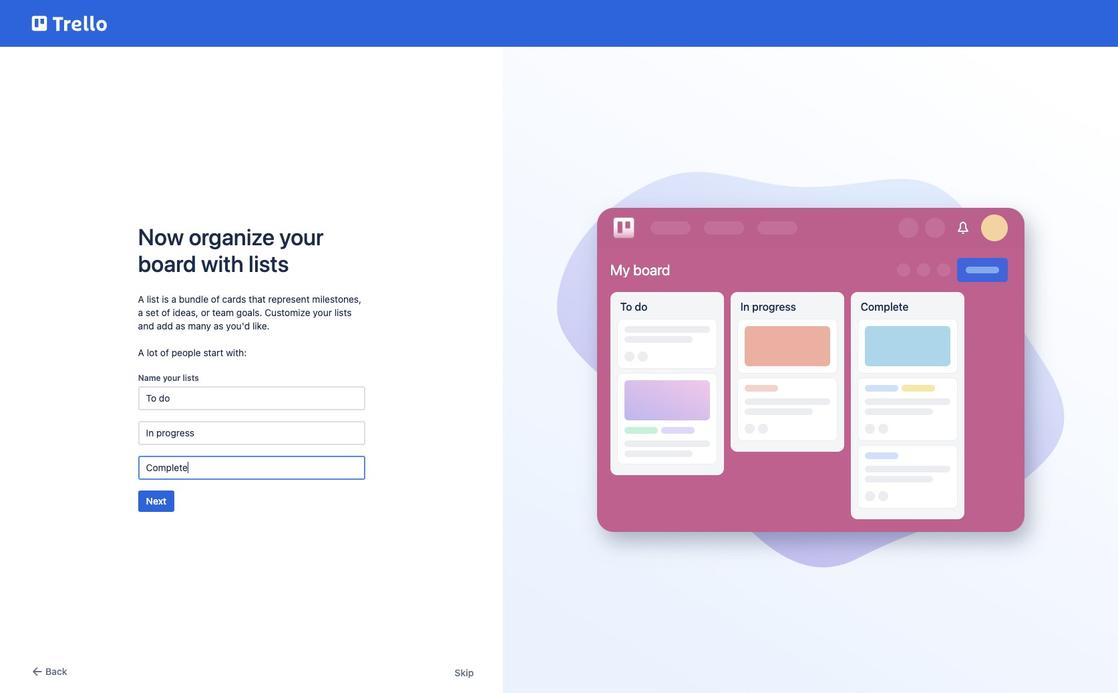 Task type: describe. For each thing, give the bounding box(es) containing it.
progress
[[753, 301, 797, 313]]

do
[[635, 301, 648, 313]]

organize
[[189, 223, 275, 250]]

board inside now organize your board with lists
[[138, 250, 196, 276]]

a list is a bundle of cards that represent milestones, a set of ideas, or team goals. customize your lists and add as many as you'd like.
[[138, 293, 362, 331]]

with
[[201, 250, 244, 276]]

my board
[[611, 261, 671, 279]]

back
[[45, 666, 67, 677]]

a for a list is a bundle of cards that represent milestones, a set of ideas, or team goals. customize your lists and add as many as you'd like.
[[138, 293, 144, 304]]

lists inside now organize your board with lists
[[249, 250, 289, 276]]

that
[[249, 293, 266, 304]]

your inside a list is a bundle of cards that represent milestones, a set of ideas, or team goals. customize your lists and add as many as you'd like.
[[313, 306, 332, 318]]

people
[[172, 347, 201, 358]]

1 horizontal spatial a
[[171, 293, 177, 304]]

1 as from the left
[[176, 320, 185, 331]]

Name your lists text field
[[138, 386, 365, 410]]

e.g., Done text field
[[138, 455, 365, 480]]

team
[[212, 306, 234, 318]]

cards
[[222, 293, 246, 304]]

your inside now organize your board with lists
[[280, 223, 324, 250]]

1 horizontal spatial board
[[634, 261, 671, 279]]

name
[[138, 373, 161, 383]]

with:
[[226, 347, 247, 358]]

lists inside a list is a bundle of cards that represent milestones, a set of ideas, or team goals. customize your lists and add as many as you'd like.
[[335, 306, 352, 318]]

customize
[[265, 306, 311, 318]]

a lot of people start with:
[[138, 347, 247, 358]]

ideas,
[[173, 306, 198, 318]]

1 vertical spatial of
[[162, 306, 170, 318]]

milestones,
[[312, 293, 362, 304]]

1 vertical spatial a
[[138, 306, 143, 318]]

in progress
[[741, 301, 797, 313]]

goals.
[[237, 306, 262, 318]]

now
[[138, 223, 184, 250]]

a for a lot of people start with:
[[138, 347, 144, 358]]

0 vertical spatial of
[[211, 293, 220, 304]]



Task type: vqa. For each thing, say whether or not it's contained in the screenshot.
list
yes



Task type: locate. For each thing, give the bounding box(es) containing it.
a inside a list is a bundle of cards that represent milestones, a set of ideas, or team goals. customize your lists and add as many as you'd like.
[[138, 293, 144, 304]]

of
[[211, 293, 220, 304], [162, 306, 170, 318], [160, 347, 169, 358]]

0 horizontal spatial a
[[138, 306, 143, 318]]

a left list
[[138, 293, 144, 304]]

of right lot
[[160, 347, 169, 358]]

as down 'team' on the left of the page
[[214, 320, 224, 331]]

or
[[201, 306, 210, 318]]

a
[[171, 293, 177, 304], [138, 306, 143, 318]]

list
[[147, 293, 159, 304]]

next
[[146, 495, 167, 506]]

1 a from the top
[[138, 293, 144, 304]]

a left 'set'
[[138, 306, 143, 318]]

1 horizontal spatial as
[[214, 320, 224, 331]]

lists down a lot of people start with:
[[183, 373, 199, 383]]

your
[[280, 223, 324, 250], [313, 306, 332, 318], [163, 373, 181, 383]]

2 as from the left
[[214, 320, 224, 331]]

your up represent on the top of page
[[280, 223, 324, 250]]

lists down milestones, at top
[[335, 306, 352, 318]]

add
[[157, 320, 173, 331]]

to do
[[621, 301, 648, 313]]

your right name
[[163, 373, 181, 383]]

you'd
[[226, 320, 250, 331]]

2 vertical spatial your
[[163, 373, 181, 383]]

bundle
[[179, 293, 209, 304]]

in
[[741, 301, 750, 313]]

board right my
[[634, 261, 671, 279]]

my
[[611, 261, 630, 279]]

lot
[[147, 347, 158, 358]]

1 vertical spatial lists
[[335, 306, 352, 318]]

0 vertical spatial your
[[280, 223, 324, 250]]

represent
[[268, 293, 310, 304]]

1 vertical spatial trello image
[[611, 215, 637, 241]]

set
[[146, 306, 159, 318]]

is
[[162, 293, 169, 304]]

0 vertical spatial lists
[[249, 250, 289, 276]]

complete
[[861, 301, 909, 313]]

now organize your board with lists
[[138, 223, 324, 276]]

0 horizontal spatial board
[[138, 250, 196, 276]]

2 vertical spatial of
[[160, 347, 169, 358]]

name your lists
[[138, 373, 199, 383]]

0 vertical spatial trello image
[[29, 8, 110, 39]]

like.
[[253, 320, 270, 331]]

a right the is
[[171, 293, 177, 304]]

a left lot
[[138, 347, 144, 358]]

your down milestones, at top
[[313, 306, 332, 318]]

trello image
[[29, 8, 110, 39], [611, 215, 637, 241]]

lists
[[249, 250, 289, 276], [335, 306, 352, 318], [183, 373, 199, 383]]

0 horizontal spatial lists
[[183, 373, 199, 383]]

skip
[[455, 667, 474, 678]]

0 horizontal spatial as
[[176, 320, 185, 331]]

1 horizontal spatial lists
[[249, 250, 289, 276]]

and
[[138, 320, 154, 331]]

0 vertical spatial a
[[138, 293, 144, 304]]

1 horizontal spatial trello image
[[611, 215, 637, 241]]

as down ideas, at the top left of the page
[[176, 320, 185, 331]]

back button
[[29, 664, 67, 680]]

next button
[[138, 490, 175, 512]]

skip button
[[455, 666, 474, 680]]

board
[[138, 250, 196, 276], [634, 261, 671, 279]]

of down the is
[[162, 306, 170, 318]]

2 horizontal spatial lists
[[335, 306, 352, 318]]

to
[[621, 301, 633, 313]]

as
[[176, 320, 185, 331], [214, 320, 224, 331]]

0 vertical spatial a
[[171, 293, 177, 304]]

of up 'team' on the left of the page
[[211, 293, 220, 304]]

2 a from the top
[[138, 347, 144, 358]]

a
[[138, 293, 144, 304], [138, 347, 144, 358]]

board up the is
[[138, 250, 196, 276]]

lists up that
[[249, 250, 289, 276]]

0 horizontal spatial trello image
[[29, 8, 110, 39]]

1 vertical spatial your
[[313, 306, 332, 318]]

start
[[204, 347, 224, 358]]

1 vertical spatial a
[[138, 347, 144, 358]]

many
[[188, 320, 211, 331]]

e.g., Doing text field
[[138, 421, 365, 445]]

2 vertical spatial lists
[[183, 373, 199, 383]]



